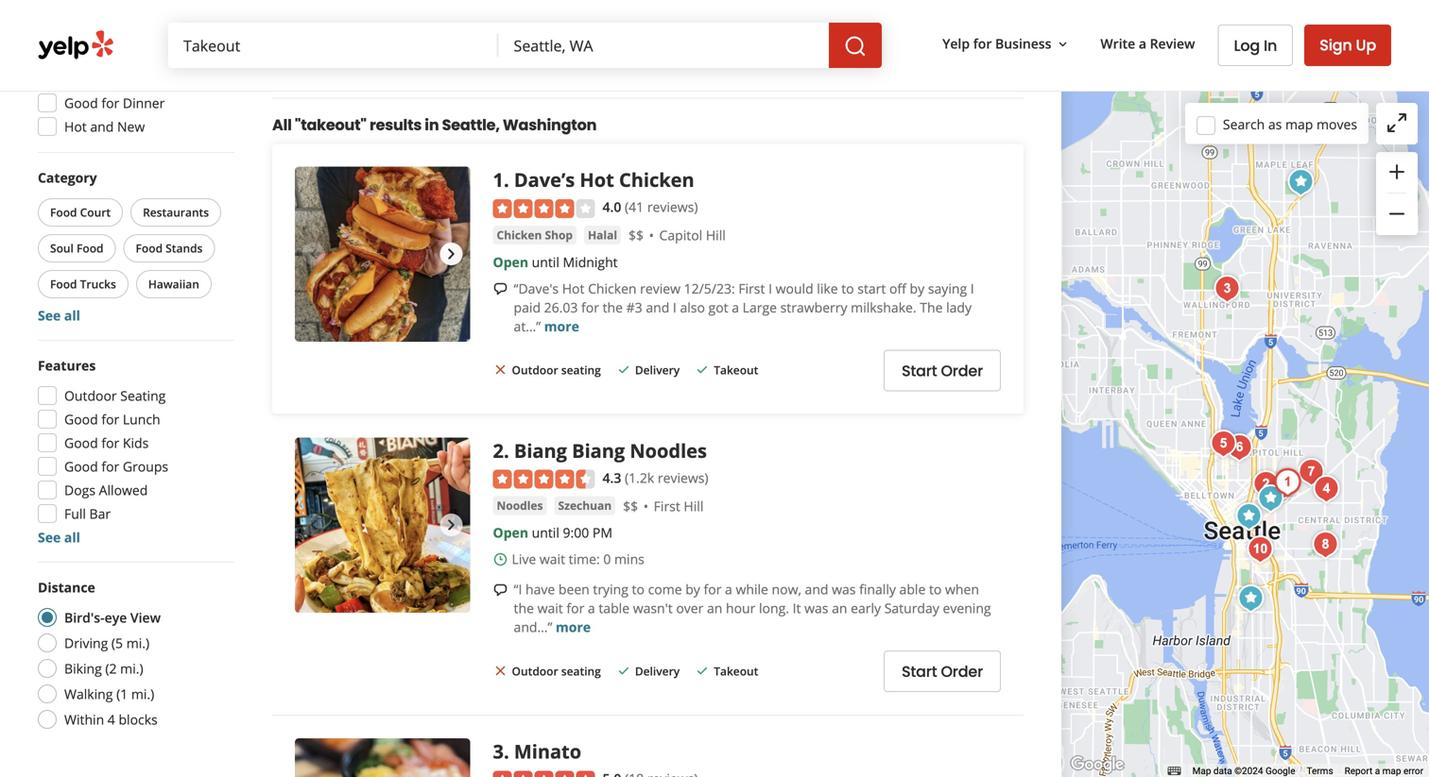 Task type: locate. For each thing, give the bounding box(es) containing it.
2 seating from the top
[[561, 363, 601, 378]]

1 horizontal spatial hill
[[706, 226, 726, 244]]

1 vertical spatial delivery
[[635, 363, 680, 378]]

1 vertical spatial order
[[941, 360, 983, 382]]

outdoor seating down the and…"
[[512, 664, 601, 680]]

16 chevron down v2 image
[[1055, 37, 1070, 52]]

"i
[[514, 581, 522, 599]]

reviews) for chicken
[[647, 198, 698, 216]]

hill down 4.3 (1.2k reviews)
[[684, 498, 704, 516]]

biang up "4.3 star rating" image
[[514, 438, 567, 464]]

2 horizontal spatial and
[[805, 581, 828, 599]]

more down 26.03
[[544, 317, 579, 335]]

None field
[[168, 23, 499, 68], [499, 23, 829, 68]]

all inside category group
[[64, 307, 80, 325]]

order down lady
[[941, 360, 983, 382]]

1 good from the top
[[64, 94, 98, 112]]

1 vertical spatial start order link
[[884, 350, 1001, 392]]

sizzle&crunch image
[[1205, 425, 1243, 463]]

takeout down "dave's hot chicken review 12/5/23: first i would like to start off by saying i paid 26.03 for the #3 and i also got a large strawberry milkshake. the lady at…"
[[714, 363, 758, 378]]

offers takeout
[[64, 70, 160, 88]]

1 vertical spatial start order
[[902, 360, 983, 382]]

2 vertical spatial chicken
[[588, 280, 637, 298]]

3 order from the top
[[941, 662, 983, 683]]

0 vertical spatial first
[[739, 280, 765, 298]]

gangnam seattle image
[[1242, 531, 1279, 569]]

2 outdoor seating from the top
[[512, 363, 601, 378]]

chicken up "#3"
[[588, 280, 637, 298]]

more link down 26.03
[[544, 317, 579, 335]]

i up lady
[[971, 280, 974, 298]]

sign up link
[[1305, 25, 1391, 66]]

1 vertical spatial more link
[[556, 619, 591, 637]]

2 vertical spatial outdoor seating
[[512, 664, 601, 680]]

0 vertical spatial see
[[38, 307, 61, 325]]

results
[[370, 114, 422, 136]]

2 none field from the left
[[499, 23, 829, 68]]

review
[[1150, 35, 1195, 53]]

start
[[902, 44, 937, 65], [902, 360, 937, 382], [902, 662, 937, 683]]

16 checkmark v2 image
[[616, 362, 631, 378], [695, 362, 710, 378], [616, 664, 631, 679]]

good for groups
[[64, 458, 168, 476]]

seattle,
[[442, 114, 500, 136]]

2 until from the top
[[532, 524, 559, 542]]

and right now,
[[805, 581, 828, 599]]

2 good from the top
[[64, 411, 98, 429]]

1 vertical spatial reviews)
[[658, 469, 709, 487]]

offers up reservations
[[64, 23, 103, 41]]

large
[[743, 299, 777, 316]]

order down 'evening'
[[941, 662, 983, 683]]

. for 2
[[504, 438, 509, 464]]

chicken up '4.0 (41 reviews)'
[[619, 167, 694, 193]]

1 vertical spatial see
[[38, 529, 61, 547]]

hill for dave's hot chicken
[[706, 226, 726, 244]]

offers down reservations
[[64, 70, 104, 88]]

a right got
[[732, 299, 739, 316]]

see up the distance
[[38, 529, 61, 547]]

hot down good for dinner
[[64, 118, 87, 136]]

mi.) right (1
[[131, 686, 154, 704]]

good for kids
[[64, 434, 149, 452]]

2 vertical spatial takeout
[[714, 664, 758, 680]]

long.
[[759, 600, 789, 618]]

0 vertical spatial hill
[[706, 226, 726, 244]]

0 horizontal spatial an
[[707, 600, 723, 618]]

2 start from the top
[[902, 360, 937, 382]]

. up "4.3 star rating" image
[[504, 438, 509, 464]]

$$
[[629, 226, 644, 244], [623, 498, 638, 516]]

open for dave's hot chicken
[[493, 253, 528, 271]]

1 none field from the left
[[168, 23, 499, 68]]

food trucks
[[50, 276, 116, 292]]

the
[[920, 299, 943, 316]]

bar
[[89, 505, 111, 523]]

seating for first 16 close v2 icon from the top of the page
[[561, 363, 601, 378]]

0 vertical spatial offers
[[64, 23, 103, 41]]

1 see all from the top
[[38, 307, 80, 325]]

0 vertical spatial order
[[941, 44, 983, 65]]

see all
[[38, 307, 80, 325], [38, 529, 80, 547]]

chicken inside "dave's hot chicken review 12/5/23: first i would like to start off by saying i paid 26.03 for the #3 and i also got a large strawberry milkshake. the lady at…"
[[588, 280, 637, 298]]

1 outdoor seating from the top
[[512, 46, 601, 62]]

for left while
[[704, 581, 722, 599]]

seating down 26.03
[[561, 363, 601, 378]]

0 horizontal spatial by
[[686, 581, 700, 599]]

start order link down the
[[884, 350, 1001, 392]]

2 start order from the top
[[902, 360, 983, 382]]

more down been
[[556, 619, 591, 637]]

keyboard shortcuts image
[[1168, 768, 1181, 776]]

0 vertical spatial the
[[603, 299, 623, 316]]

outdoor down at…"
[[512, 363, 558, 378]]

none field things to do, nail salons, plumbers
[[168, 23, 499, 68]]

by inside '"i have been trying to come by for a while now, and was finally able to when the wait for a table wasn't over an hour long. it was an early saturday evening and…"'
[[686, 581, 700, 599]]

order left the business
[[941, 44, 983, 65]]

wait down open until 9:00 pm
[[540, 551, 565, 569]]

2 vertical spatial .
[[504, 739, 509, 765]]

map
[[1285, 115, 1313, 133], [1383, 766, 1401, 778]]

0 horizontal spatial noodles
[[497, 498, 543, 514]]

0 horizontal spatial was
[[804, 600, 828, 618]]

mi.) right (2
[[120, 660, 143, 678]]

0 horizontal spatial and
[[90, 118, 114, 136]]

1 vertical spatial hot
[[580, 167, 614, 193]]

2 vertical spatial and
[[805, 581, 828, 599]]

2 see all from the top
[[38, 529, 80, 547]]

search as map moves
[[1223, 115, 1357, 133]]

more link for the
[[544, 317, 579, 335]]

see all down full
[[38, 529, 80, 547]]

outdoor right 16 close v2 image
[[512, 46, 558, 62]]

soul
[[50, 241, 74, 256]]

1 seating from the top
[[561, 46, 601, 62]]

1 horizontal spatial an
[[832, 600, 847, 618]]

0 vertical spatial and
[[90, 118, 114, 136]]

see all button down full
[[38, 529, 80, 547]]

hill for biang biang noodles
[[684, 498, 704, 516]]

for down offers takeout
[[101, 94, 119, 112]]

2 previous image from the top
[[302, 514, 325, 537]]

16 checkmark v2 image down "#3"
[[616, 362, 631, 378]]

chicken inside 'button'
[[497, 227, 542, 243]]

2 vertical spatial start order
[[902, 662, 983, 683]]

food left trucks
[[50, 276, 77, 292]]

start down the
[[902, 360, 937, 382]]

hawaiian
[[148, 276, 199, 292]]

1 vertical spatial by
[[686, 581, 700, 599]]

16 checkmark v2 image for first 16 close v2 icon from the bottom
[[616, 664, 631, 679]]

1 vertical spatial open
[[493, 524, 528, 542]]

1 horizontal spatial noodles
[[630, 438, 707, 464]]

1 vertical spatial start
[[902, 360, 937, 382]]

"takeout"
[[295, 114, 367, 136]]

food right soul
[[77, 241, 104, 256]]

2 see from the top
[[38, 529, 61, 547]]

3 start order from the top
[[902, 662, 983, 683]]

see all down "food trucks" button
[[38, 307, 80, 325]]

1 horizontal spatial i
[[769, 280, 772, 298]]

food left court
[[50, 205, 77, 220]]

0 vertical spatial outdoor seating
[[512, 46, 601, 62]]

1 vertical spatial hill
[[684, 498, 704, 516]]

.
[[504, 167, 509, 193], [504, 438, 509, 464], [504, 739, 509, 765]]

wait
[[540, 551, 565, 569], [537, 600, 563, 618]]

more link down been
[[556, 619, 591, 637]]

yelp
[[942, 35, 970, 53]]

driving
[[64, 635, 108, 653]]

good for good for kids
[[64, 434, 98, 452]]

for inside "button"
[[973, 35, 992, 53]]

start order link right search icon
[[884, 33, 1001, 75]]

all "takeout" results in seattle, washington
[[272, 114, 597, 136]]

until left 9:00
[[532, 524, 559, 542]]

4.0 (41 reviews)
[[603, 198, 698, 216]]

0 vertical spatial by
[[910, 280, 925, 298]]

0 vertical spatial was
[[832, 581, 856, 599]]

search image
[[844, 35, 867, 58]]

1 vertical spatial see all
[[38, 529, 80, 547]]

hot
[[64, 118, 87, 136], [580, 167, 614, 193], [562, 280, 585, 298]]

16 close v2 image down 16 speech v2 image on the bottom of page
[[493, 664, 508, 679]]

1 horizontal spatial was
[[832, 581, 856, 599]]

0 vertical spatial reviews)
[[647, 198, 698, 216]]

offers for offers takeout
[[64, 70, 104, 88]]

0 horizontal spatial hill
[[684, 498, 704, 516]]

reviews)
[[647, 198, 698, 216], [658, 469, 709, 487]]

2 order from the top
[[941, 360, 983, 382]]

i left also
[[673, 299, 677, 316]]

see all button down "food trucks" button
[[38, 307, 80, 325]]

also
[[680, 299, 705, 316]]

hot and new
[[64, 118, 145, 136]]

bleuwiches image
[[1221, 429, 1259, 467]]

2 horizontal spatial to
[[929, 581, 942, 599]]

good for good for groups
[[64, 458, 98, 476]]

delivery up reservations
[[106, 23, 156, 41]]

biang
[[514, 438, 567, 464], [572, 438, 625, 464]]

2 open from the top
[[493, 524, 528, 542]]

2 start order link from the top
[[884, 350, 1001, 392]]

view
[[130, 609, 161, 627]]

2 biang from the left
[[572, 438, 625, 464]]

slideshow element for 2
[[295, 438, 470, 613]]

food
[[50, 205, 77, 220], [77, 241, 104, 256], [136, 241, 163, 256], [50, 276, 77, 292]]

more for wait
[[556, 619, 591, 637]]

1 vertical spatial offers
[[64, 70, 104, 88]]

0 vertical spatial see all
[[38, 307, 80, 325]]

. left dave's
[[504, 167, 509, 193]]

16 close v2 image down 16 speech v2 icon
[[493, 362, 508, 378]]

1 vertical spatial seating
[[561, 363, 601, 378]]

1 slideshow element from the top
[[295, 167, 470, 342]]

hill right capitol
[[706, 226, 726, 244]]

1 vertical spatial all
[[64, 529, 80, 547]]

outdoor seating down at…"
[[512, 363, 601, 378]]

3 good from the top
[[64, 434, 98, 452]]

start order link for 16 checkmark v2 image
[[884, 651, 1001, 693]]

see all inside features group
[[38, 529, 80, 547]]

see inside features group
[[38, 529, 61, 547]]

within
[[64, 711, 104, 729]]

as
[[1268, 115, 1282, 133]]

$$ down (1.2k
[[623, 498, 638, 516]]

start left 'yelp'
[[902, 44, 937, 65]]

1 vertical spatial first
[[654, 498, 680, 516]]

delivery for first 16 close v2 icon from the top of the page
[[635, 363, 680, 378]]

good down good for lunch
[[64, 434, 98, 452]]

log in
[[1234, 35, 1277, 56]]

halal link
[[584, 226, 621, 245]]

None search field
[[168, 23, 882, 68]]

0 vertical spatial more
[[544, 317, 579, 335]]

until up the "dave's
[[532, 253, 559, 271]]

start order down 'evening'
[[902, 662, 983, 683]]

2 slideshow element from the top
[[295, 438, 470, 613]]

1 see all button from the top
[[38, 307, 80, 325]]

hot up 26.03
[[562, 280, 585, 298]]

"dave's
[[514, 280, 559, 298]]

starbucks image
[[1230, 498, 1268, 536]]

start down saturday
[[902, 662, 937, 683]]

dave's hot chicken image
[[1269, 464, 1307, 502]]

2 offers from the top
[[64, 70, 104, 88]]

takeout right 16 checkmark v2 image
[[714, 664, 758, 680]]

0 horizontal spatial to
[[632, 581, 645, 599]]

full bar
[[64, 505, 111, 523]]

1 vertical spatial the
[[514, 600, 534, 618]]

1 see from the top
[[38, 307, 61, 325]]

(2
[[105, 660, 117, 678]]

reservations
[[64, 47, 143, 65]]

minato link
[[514, 739, 581, 765]]

court
[[80, 205, 111, 220]]

0 vertical spatial start order link
[[884, 33, 1001, 75]]

5 star rating image
[[493, 772, 595, 778]]

for down good for kids
[[101, 458, 119, 476]]

and down good for dinner
[[90, 118, 114, 136]]

4.3 star rating image
[[493, 470, 595, 489]]

off
[[889, 280, 906, 298]]

1 biang from the left
[[514, 438, 567, 464]]

reviews) up capitol
[[647, 198, 698, 216]]

paid
[[514, 299, 541, 316]]

stands
[[166, 241, 203, 256]]

4 star rating image
[[493, 199, 595, 218]]

1 vertical spatial see all button
[[38, 529, 80, 547]]

for down been
[[567, 600, 584, 618]]

more link for wait
[[556, 619, 591, 637]]

1 vertical spatial previous image
[[302, 514, 325, 537]]

mi.) right the (5
[[126, 635, 149, 653]]

saying
[[928, 280, 967, 298]]

0 vertical spatial 16 close v2 image
[[493, 362, 508, 378]]

0 vertical spatial open
[[493, 253, 528, 271]]

1 vertical spatial noodles
[[497, 498, 543, 514]]

see all inside category group
[[38, 307, 80, 325]]

map right as
[[1285, 115, 1313, 133]]

2 vertical spatial mi.)
[[131, 686, 154, 704]]

reviews) up first hill
[[658, 469, 709, 487]]

start order link down 'evening'
[[884, 651, 1001, 693]]

outdoor seating right 16 close v2 image
[[512, 46, 601, 62]]

0 vertical spatial mi.)
[[126, 635, 149, 653]]

0 vertical spatial .
[[504, 167, 509, 193]]

jack in the box image
[[1232, 580, 1270, 618]]

3 . from the top
[[504, 739, 509, 765]]

szechuan button
[[554, 497, 615, 516]]

1 order from the top
[[941, 44, 983, 65]]

see all for features
[[38, 529, 80, 547]]

seating for 16 close v2 image
[[561, 46, 601, 62]]

while
[[736, 581, 768, 599]]

16 close v2 image
[[493, 362, 508, 378], [493, 664, 508, 679]]

1 vertical spatial map
[[1383, 766, 1401, 778]]

start order down the
[[902, 360, 983, 382]]

jerk shack kitchen image
[[1308, 471, 1346, 509]]

see all button for features
[[38, 529, 80, 547]]

2 vertical spatial delivery
[[635, 664, 680, 680]]

3 start order link from the top
[[884, 651, 1001, 693]]

1 . from the top
[[504, 167, 509, 193]]

all for category
[[64, 307, 80, 325]]

0 vertical spatial all
[[64, 307, 80, 325]]

for right 26.03
[[581, 299, 599, 316]]

0 horizontal spatial map
[[1285, 115, 1313, 133]]

zoom out image
[[1386, 203, 1408, 225]]

shop
[[545, 227, 573, 243]]

1 . dave's hot chicken
[[493, 167, 694, 193]]

to right able
[[929, 581, 942, 599]]

for up good for kids
[[101, 411, 119, 429]]

9:00
[[563, 524, 589, 542]]

takeout up dinner
[[108, 70, 160, 88]]

midnight
[[563, 253, 618, 271]]

1 vertical spatial mi.)
[[120, 660, 143, 678]]

first up the large
[[739, 280, 765, 298]]

the down "i
[[514, 600, 534, 618]]

review
[[640, 280, 681, 298]]

outdoor inside features group
[[64, 387, 117, 405]]

2 vertical spatial start
[[902, 662, 937, 683]]

1 horizontal spatial and
[[646, 299, 669, 316]]

0 vertical spatial more link
[[544, 317, 579, 335]]

chicken shop link
[[493, 226, 577, 245]]

2 vertical spatial seating
[[561, 664, 601, 680]]

16 checkmark v2 image for first 16 close v2 icon from the top of the page
[[616, 362, 631, 378]]

. for 1
[[504, 167, 509, 193]]

0 vertical spatial previous image
[[302, 243, 325, 266]]

1 16 close v2 image from the top
[[493, 362, 508, 378]]

0 horizontal spatial biang
[[514, 438, 567, 464]]

1 open from the top
[[493, 253, 528, 271]]

see inside category group
[[38, 307, 61, 325]]

a inside "dave's hot chicken review 12/5/23: first i would like to start off by saying i paid 26.03 for the #3 and i also got a large strawberry milkshake. the lady at…"
[[732, 299, 739, 316]]

good up dogs
[[64, 458, 98, 476]]

1 vertical spatial wait
[[537, 600, 563, 618]]

1 vertical spatial outdoor seating
[[512, 363, 601, 378]]

seating up washington at the top left
[[561, 46, 601, 62]]

1 offers from the top
[[64, 23, 103, 41]]

. left minato link
[[504, 739, 509, 765]]

1 until from the top
[[532, 253, 559, 271]]

chicken shop button
[[493, 226, 577, 245]]

offers
[[64, 23, 103, 41], [64, 70, 104, 88]]

food stands button
[[123, 234, 215, 263]]

(41
[[625, 198, 644, 216]]

16 checkmark v2 image down the table
[[616, 664, 631, 679]]

previous image for 2
[[302, 514, 325, 537]]

16 speech v2 image
[[493, 583, 508, 598]]

all down "food trucks" button
[[64, 307, 80, 325]]

0 vertical spatial $$
[[629, 226, 644, 244]]

2 vertical spatial start order link
[[884, 651, 1001, 693]]

seating down the table
[[561, 664, 601, 680]]

terms link
[[1307, 766, 1333, 778]]

2
[[493, 438, 504, 464]]

see down "food trucks" button
[[38, 307, 61, 325]]

1 an from the left
[[707, 600, 723, 618]]

outdoor seating for 16 close v2 image
[[512, 46, 601, 62]]

wait inside '"i have been trying to come by for a while now, and was finally able to when the wait for a table wasn't over an hour long. it was an early saturday evening and…"'
[[537, 600, 563, 618]]

1 horizontal spatial the
[[603, 299, 623, 316]]

wait down have
[[537, 600, 563, 618]]

slideshow element
[[295, 167, 470, 342], [295, 438, 470, 613]]

0 vertical spatial start
[[902, 44, 937, 65]]

1 horizontal spatial first
[[739, 280, 765, 298]]

0 vertical spatial wait
[[540, 551, 565, 569]]

$$ for chicken
[[629, 226, 644, 244]]

map region
[[970, 0, 1429, 778]]

i up the large
[[769, 280, 772, 298]]

0 vertical spatial seating
[[561, 46, 601, 62]]

dogs allowed
[[64, 482, 148, 500]]

1 vertical spatial 16 close v2 image
[[493, 664, 508, 679]]

3 start from the top
[[902, 662, 937, 683]]

noodles down "4.3 star rating" image
[[497, 498, 543, 514]]

1 previous image from the top
[[302, 243, 325, 266]]

first down 4.3 (1.2k reviews)
[[654, 498, 680, 516]]

0 vertical spatial see all button
[[38, 307, 80, 325]]

an right over on the left bottom of page
[[707, 600, 723, 618]]

16 speech v2 image
[[493, 282, 508, 297]]

see all button inside features group
[[38, 529, 80, 547]]

to right "like"
[[841, 280, 854, 298]]

1 vertical spatial and
[[646, 299, 669, 316]]

2 vertical spatial hot
[[562, 280, 585, 298]]

trucks
[[80, 276, 116, 292]]

takeout
[[108, 70, 160, 88], [714, 363, 758, 378], [714, 664, 758, 680]]

2 . from the top
[[504, 438, 509, 464]]

see all button for category
[[38, 307, 80, 325]]

group
[[1376, 152, 1418, 235]]

szechuan
[[558, 498, 612, 514]]

noodles up 4.3 (1.2k reviews)
[[630, 438, 707, 464]]

previous image
[[302, 243, 325, 266], [302, 514, 325, 537]]

$$ for noodles
[[623, 498, 638, 516]]

0 horizontal spatial the
[[514, 600, 534, 618]]

0 vertical spatial until
[[532, 253, 559, 271]]

delivery down "#3"
[[635, 363, 680, 378]]

features
[[38, 357, 96, 375]]

by up over on the left bottom of page
[[686, 581, 700, 599]]

business
[[995, 35, 1052, 53]]

finally
[[859, 581, 896, 599]]

start order left the business
[[902, 44, 983, 65]]

mins
[[614, 551, 645, 569]]

and inside '"i have been trying to come by for a while now, and was finally able to when the wait for a table wasn't over an hour long. it was an early saturday evening and…"'
[[805, 581, 828, 599]]

1 vertical spatial more
[[556, 619, 591, 637]]

2 all from the top
[[64, 529, 80, 547]]

0 vertical spatial slideshow element
[[295, 167, 470, 342]]

4.3 (1.2k reviews)
[[603, 469, 709, 487]]

live
[[512, 551, 536, 569]]

eye
[[105, 609, 127, 627]]

4 good from the top
[[64, 458, 98, 476]]

good up good for kids
[[64, 411, 98, 429]]

open down noodles link on the left of the page
[[493, 524, 528, 542]]

1 vertical spatial slideshow element
[[295, 438, 470, 613]]

previous image for 1
[[302, 243, 325, 266]]

more link
[[544, 317, 579, 335], [556, 619, 591, 637]]

by inside "dave's hot chicken review 12/5/23: first i would like to start off by saying i paid 26.03 for the #3 and i also got a large strawberry milkshake. the lady at…"
[[910, 280, 925, 298]]

was right it
[[804, 600, 828, 618]]

1 all from the top
[[64, 307, 80, 325]]

2 see all button from the top
[[38, 529, 80, 547]]

0 vertical spatial start order
[[902, 44, 983, 65]]

open up 16 speech v2 icon
[[493, 253, 528, 271]]

señor villa image
[[1282, 164, 1320, 201]]

0 vertical spatial chicken
[[619, 167, 694, 193]]

outdoor for first 16 close v2 icon from the bottom
[[512, 664, 558, 680]]

3 outdoor seating from the top
[[512, 664, 601, 680]]

start order for 16 checkmark v2 image
[[902, 662, 983, 683]]

lunch
[[123, 411, 160, 429]]

0 horizontal spatial i
[[673, 299, 677, 316]]

3 seating from the top
[[561, 664, 601, 680]]

for
[[973, 35, 992, 53], [101, 94, 119, 112], [581, 299, 599, 316], [101, 411, 119, 429], [101, 434, 119, 452], [101, 458, 119, 476], [704, 581, 722, 599], [567, 600, 584, 618]]

2 vertical spatial order
[[941, 662, 983, 683]]

data
[[1214, 766, 1232, 778]]

features group
[[32, 356, 234, 547]]

food left stands
[[136, 241, 163, 256]]

google image
[[1066, 753, 1129, 778]]

all inside features group
[[64, 529, 80, 547]]

an left 'early'
[[832, 600, 847, 618]]

hour
[[726, 600, 756, 618]]

time:
[[569, 551, 600, 569]]

delivery
[[106, 23, 156, 41], [635, 363, 680, 378], [635, 664, 680, 680]]

1 vertical spatial until
[[532, 524, 559, 542]]

16 clock v2 image
[[493, 553, 508, 568]]

1 horizontal spatial biang
[[572, 438, 625, 464]]

start order for 16 checkmark v2 icon below also
[[902, 360, 983, 382]]

good for lunch
[[64, 411, 160, 429]]



Task type: vqa. For each thing, say whether or not it's contained in the screenshot.
information,
no



Task type: describe. For each thing, give the bounding box(es) containing it.
in
[[1264, 35, 1277, 56]]

sodam chicken - capitol hill image
[[1293, 454, 1330, 492]]

would
[[776, 280, 814, 298]]

gyro saj image
[[1252, 480, 1290, 518]]

until for dave's
[[532, 253, 559, 271]]

#3
[[626, 299, 642, 316]]

offers for offers delivery
[[64, 23, 103, 41]]

lady
[[946, 299, 972, 316]]

outdoor seating
[[64, 387, 166, 405]]

biking (2 mi.)
[[64, 660, 143, 678]]

(1.2k
[[625, 469, 654, 487]]

until for biang
[[532, 524, 559, 542]]

open until 9:00 pm
[[493, 524, 612, 542]]

capitol
[[659, 226, 703, 244]]

all for features
[[64, 529, 80, 547]]

0 vertical spatial delivery
[[106, 23, 156, 41]]

seating
[[120, 387, 166, 405]]

to inside "dave's hot chicken review 12/5/23: first i would like to start off by saying i paid 26.03 for the #3 and i also got a large strawberry milkshake. the lady at…"
[[841, 280, 854, 298]]

start
[[858, 280, 886, 298]]

early
[[851, 600, 881, 618]]

report a map error link
[[1345, 766, 1424, 778]]

reviews) for noodles
[[658, 469, 709, 487]]

it
[[793, 600, 801, 618]]

0 horizontal spatial first
[[654, 498, 680, 516]]

minato
[[514, 739, 581, 765]]

see for features
[[38, 529, 61, 547]]

trying
[[593, 581, 628, 599]]

none field address, neighborhood, city, state or zip
[[499, 23, 829, 68]]

seattle fish guys image
[[1307, 526, 1345, 564]]

order for first start order 'link' from the top of the page
[[941, 44, 983, 65]]

2 . biang biang noodles
[[493, 438, 707, 464]]

like
[[817, 280, 838, 298]]

blocks
[[119, 711, 158, 729]]

first hill
[[654, 498, 704, 516]]

first inside "dave's hot chicken review 12/5/23: first i would like to start off by saying i paid 26.03 for the #3 and i also got a large strawberry milkshake. the lady at…"
[[739, 280, 765, 298]]

up
[[1356, 35, 1376, 56]]

(1
[[116, 686, 128, 704]]

at…"
[[514, 317, 541, 335]]

expand map image
[[1386, 111, 1408, 134]]

4.3
[[603, 469, 621, 487]]

16 checkmark v2 image
[[695, 664, 710, 679]]

for inside "dave's hot chicken review 12/5/23: first i would like to start off by saying i paid 26.03 for the #3 and i also got a large strawberry milkshake. the lady at…"
[[581, 299, 599, 316]]

start order link for 16 checkmark v2 icon below also
[[884, 350, 1001, 392]]

start for 16 checkmark v2 icon below also
[[902, 360, 937, 382]]

wasn't
[[633, 600, 673, 618]]

see all for category
[[38, 307, 80, 325]]

1 start order from the top
[[902, 44, 983, 65]]

live wait time: 0 mins
[[512, 551, 645, 569]]

dinner
[[123, 94, 165, 112]]

minato image
[[1208, 270, 1246, 308]]

see for category
[[38, 307, 61, 325]]

washington
[[503, 114, 597, 136]]

2 an from the left
[[832, 600, 847, 618]]

more for the
[[544, 317, 579, 335]]

log in link
[[1218, 25, 1293, 66]]

a left the table
[[588, 600, 595, 618]]

biking
[[64, 660, 102, 678]]

biang biang noodles image
[[1247, 466, 1285, 504]]

terms
[[1307, 766, 1333, 778]]

kids
[[123, 434, 149, 452]]

map for moves
[[1285, 115, 1313, 133]]

open for biang biang noodles
[[493, 524, 528, 542]]

dave's hot chicken link
[[514, 167, 694, 193]]

restaurants
[[143, 205, 209, 220]]

takeout for first 16 close v2 icon from the bottom
[[714, 664, 758, 680]]

sign
[[1320, 35, 1352, 56]]

12/5/23:
[[684, 280, 735, 298]]

0 vertical spatial takeout
[[108, 70, 160, 88]]

over
[[676, 600, 704, 618]]

moves
[[1317, 115, 1357, 133]]

sign up
[[1320, 35, 1376, 56]]

outdoor for 16 close v2 image
[[512, 46, 558, 62]]

©2024
[[1235, 766, 1263, 778]]

a inside 'link'
[[1139, 35, 1147, 53]]

the inside '"i have been trying to come by for a while now, and was finally able to when the wait for a table wasn't over an hour long. it was an early saturday evening and…"'
[[514, 600, 534, 618]]

category group
[[34, 168, 234, 325]]

have
[[526, 581, 555, 599]]

ihop image
[[1260, 474, 1297, 511]]

seating for first 16 close v2 icon from the bottom
[[561, 664, 601, 680]]

distance option group
[[32, 578, 234, 735]]

and…"
[[514, 619, 552, 637]]

mi.) for biking (2 mi.)
[[120, 660, 143, 678]]

table
[[599, 600, 630, 618]]

outdoor for first 16 close v2 icon from the top of the page
[[512, 363, 558, 378]]

good for good for lunch
[[64, 411, 98, 429]]

xóm image
[[1265, 467, 1303, 505]]

restaurants button
[[131, 198, 221, 227]]

hot inside "dave's hot chicken review 12/5/23: first i would like to start off by saying i paid 26.03 for the #3 and i also got a large strawberry milkshake. the lady at…"
[[562, 280, 585, 298]]

evening
[[943, 600, 991, 618]]

2 16 close v2 image from the top
[[493, 664, 508, 679]]

next image
[[440, 514, 463, 537]]

now,
[[772, 581, 801, 599]]

zoom in image
[[1386, 161, 1408, 183]]

1 vertical spatial was
[[804, 600, 828, 618]]

start for 16 checkmark v2 image
[[902, 662, 937, 683]]

a right report
[[1375, 766, 1380, 778]]

order for 16 checkmark v2 image's start order 'link'
[[941, 662, 983, 683]]

map for error
[[1383, 766, 1401, 778]]

for down good for lunch
[[101, 434, 119, 452]]

0
[[603, 551, 611, 569]]

hawaiian button
[[136, 270, 212, 299]]

26.03
[[544, 299, 578, 316]]

food for food court
[[50, 205, 77, 220]]

takeout for first 16 close v2 icon from the top of the page
[[714, 363, 758, 378]]

pm
[[593, 524, 612, 542]]

order for start order 'link' corresponding to 16 checkmark v2 icon below also
[[941, 360, 983, 382]]

0 vertical spatial noodles
[[630, 438, 707, 464]]

bird's-
[[64, 609, 105, 627]]

0 vertical spatial hot
[[64, 118, 87, 136]]

dogs
[[64, 482, 95, 500]]

mi.) for walking (1 mi.)
[[131, 686, 154, 704]]

walking (1 mi.)
[[64, 686, 154, 704]]

map data ©2024 google
[[1193, 766, 1295, 778]]

report a map error
[[1345, 766, 1424, 778]]

3 . minato
[[493, 739, 581, 765]]

1 start order link from the top
[[884, 33, 1001, 75]]

2 horizontal spatial i
[[971, 280, 974, 298]]

yelp for business button
[[935, 27, 1078, 61]]

slideshow element for 1
[[295, 167, 470, 342]]

within 4 blocks
[[64, 711, 158, 729]]

halal button
[[584, 226, 621, 245]]

outdoor seating for first 16 close v2 icon from the top of the page
[[512, 363, 601, 378]]

a up "hour"
[[725, 581, 732, 599]]

good for good for dinner
[[64, 94, 98, 112]]

category
[[38, 169, 97, 187]]

16 checkmark v2 image down also
[[695, 362, 710, 378]]

16 close v2 image
[[493, 46, 508, 61]]

1 start from the top
[[902, 44, 937, 65]]

driving (5 mi.)
[[64, 635, 149, 653]]

chicken shop
[[497, 227, 573, 243]]

next image
[[440, 243, 463, 266]]

able
[[899, 581, 926, 599]]

capitol hill
[[659, 226, 726, 244]]

food for food stands
[[136, 241, 163, 256]]

"dave's hot chicken review 12/5/23: first i would like to start off by saying i paid 26.03 for the #3 and i also got a large strawberry milkshake. the lady at…"
[[514, 280, 974, 335]]

noodles inside button
[[497, 498, 543, 514]]

soul food
[[50, 241, 104, 256]]

noodles link
[[493, 497, 547, 516]]

food for food trucks
[[50, 276, 77, 292]]

delivery for first 16 close v2 icon from the bottom
[[635, 664, 680, 680]]

soul food button
[[38, 234, 116, 263]]

1
[[493, 167, 504, 193]]

and inside "dave's hot chicken review 12/5/23: first i would like to start off by saying i paid 26.03 for the #3 and i also got a large strawberry milkshake. the lady at…"
[[646, 299, 669, 316]]

things to do, nail salons, plumbers text field
[[168, 23, 499, 68]]

been
[[559, 581, 590, 599]]

write
[[1101, 35, 1135, 53]]

the inside "dave's hot chicken review 12/5/23: first i would like to start off by saying i paid 26.03 for the #3 and i also got a large strawberry milkshake. the lady at…"
[[603, 299, 623, 316]]

full
[[64, 505, 86, 523]]

mi.) for driving (5 mi.)
[[126, 635, 149, 653]]

outdoor seating for first 16 close v2 icon from the bottom
[[512, 664, 601, 680]]

address, neighborhood, city, state or zip text field
[[499, 23, 829, 68]]

bird's-eye view
[[64, 609, 161, 627]]

szechuan link
[[554, 497, 615, 516]]

when
[[945, 581, 979, 599]]



